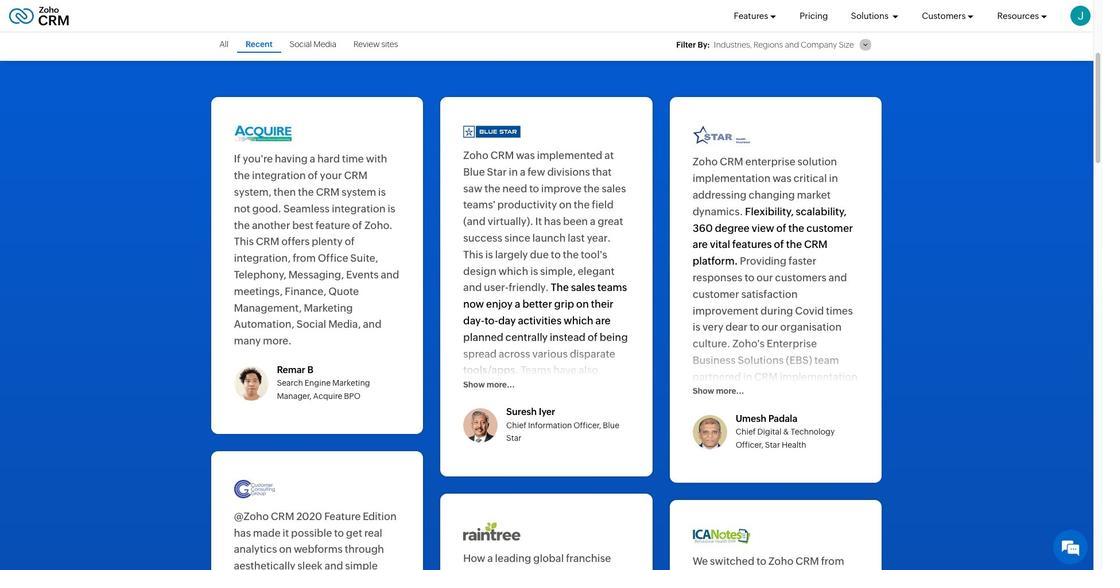 Task type: locate. For each thing, give the bounding box(es) containing it.
john smith image
[[1071, 6, 1091, 26]]

zoho crm logo image
[[9, 3, 70, 28]]



Task type: vqa. For each thing, say whether or not it's contained in the screenshot.
Zoho crm Logo
yes



